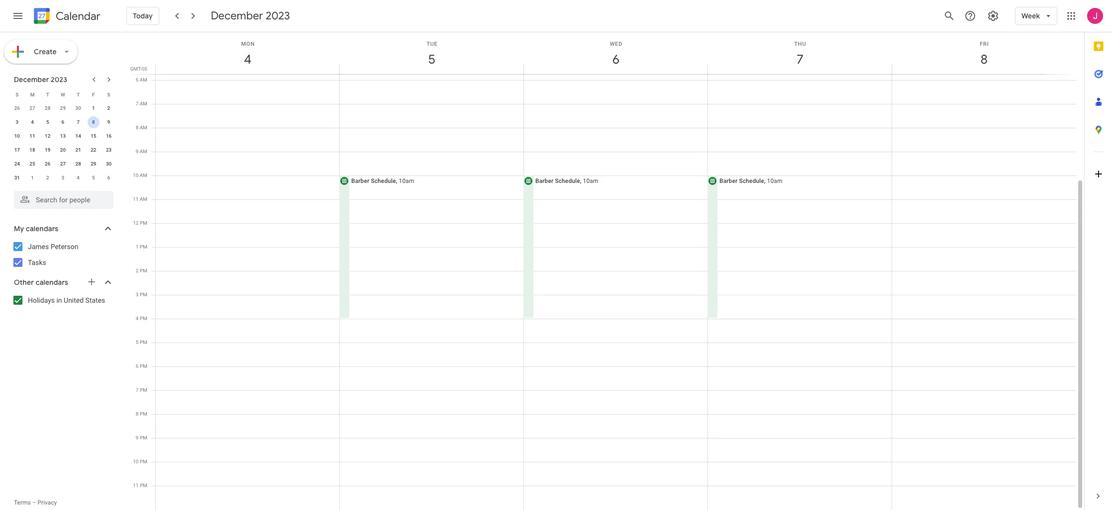 Task type: vqa. For each thing, say whether or not it's contained in the screenshot.


Task type: locate. For each thing, give the bounding box(es) containing it.
3 pm from the top
[[140, 268, 147, 274]]

0 horizontal spatial t
[[46, 92, 49, 97]]

1 down 12 pm on the left of page
[[136, 244, 139, 250]]

calendars inside other calendars dropdown button
[[36, 278, 68, 287]]

pm up 3 pm
[[140, 268, 147, 274]]

0 horizontal spatial 26
[[14, 105, 20, 111]]

my
[[14, 224, 24, 233]]

pm for 2 pm
[[140, 268, 147, 274]]

pm up 1 pm
[[140, 220, 147, 226]]

row up 'january 3' 'element'
[[9, 157, 116, 171]]

9 for 9
[[107, 119, 110, 125]]

7 down thu
[[796, 51, 803, 68]]

27 down m
[[30, 105, 35, 111]]

15
[[91, 133, 96, 139]]

12 inside 'december 2023' grid
[[45, 133, 50, 139]]

17
[[14, 147, 20, 153]]

6 inside january 6 element
[[107, 175, 110, 181]]

privacy
[[38, 500, 57, 507]]

mon 4
[[241, 41, 255, 68]]

9 up 10 am
[[136, 149, 138, 154]]

pm for 11 pm
[[140, 483, 147, 489]]

tab list
[[1085, 32, 1112, 483]]

2 row from the top
[[9, 102, 116, 115]]

5
[[428, 51, 435, 68], [46, 119, 49, 125], [92, 175, 95, 181], [136, 340, 139, 345]]

december up "mon"
[[211, 9, 263, 23]]

1 horizontal spatial 30
[[106, 161, 112, 167]]

1 horizontal spatial barber schedule , 10am
[[535, 178, 598, 185]]

1 vertical spatial 30
[[106, 161, 112, 167]]

8 link
[[973, 48, 996, 71]]

0 horizontal spatial 2023
[[51, 75, 67, 84]]

2 horizontal spatial 1
[[136, 244, 139, 250]]

8 inside cell
[[92, 119, 95, 125]]

am for 6 am
[[140, 77, 147, 83]]

0 vertical spatial 26
[[14, 105, 20, 111]]

12 inside grid
[[133, 220, 139, 226]]

22
[[91, 147, 96, 153]]

12 down 11 am
[[133, 220, 139, 226]]

my calendars list
[[2, 239, 123, 271]]

pm up "6 pm"
[[140, 340, 147, 345]]

6 down 30 element
[[107, 175, 110, 181]]

8 up 9 am at the left top
[[136, 125, 138, 130]]

7 for 7
[[77, 119, 80, 125]]

0 horizontal spatial 28
[[45, 105, 50, 111]]

10am
[[399, 178, 414, 185], [583, 178, 598, 185], [767, 178, 782, 185]]

2 horizontal spatial barber
[[719, 178, 738, 185]]

0 vertical spatial 30
[[75, 105, 81, 111]]

0 vertical spatial calendars
[[26, 224, 58, 233]]

2 barber schedule , 10am from the left
[[535, 178, 598, 185]]

11
[[30, 133, 35, 139], [133, 197, 138, 202], [133, 483, 139, 489]]

1 vertical spatial calendars
[[36, 278, 68, 287]]

2 vertical spatial 9
[[136, 435, 139, 441]]

6 for 6 am
[[136, 77, 138, 83]]

0 vertical spatial 11
[[30, 133, 35, 139]]

10 up 11 am
[[133, 173, 138, 178]]

7 down "6 pm"
[[136, 388, 139, 393]]

0 horizontal spatial december 2023
[[14, 75, 67, 84]]

30 for 30 element
[[106, 161, 112, 167]]

today
[[133, 11, 153, 20]]

1 down 25 element at the left of the page
[[31, 175, 34, 181]]

0 vertical spatial 28
[[45, 105, 50, 111]]

5 up "6 pm"
[[136, 340, 139, 345]]

2 horizontal spatial 10am
[[767, 178, 782, 185]]

january 1 element
[[26, 172, 38, 184]]

11 inside 'december 2023' grid
[[30, 133, 35, 139]]

row containing 10
[[9, 129, 116, 143]]

9 inside 'december 2023' grid
[[107, 119, 110, 125]]

11 down 10 am
[[133, 197, 138, 202]]

2 10am from the left
[[583, 178, 598, 185]]

29 inside 'element'
[[60, 105, 66, 111]]

1
[[92, 105, 95, 111], [31, 175, 34, 181], [136, 244, 139, 250]]

2 horizontal spatial 3
[[136, 292, 139, 298]]

support image
[[964, 10, 976, 22]]

pm down "6 pm"
[[140, 388, 147, 393]]

3 am from the top
[[140, 125, 147, 130]]

9 up 16
[[107, 119, 110, 125]]

4 inside mon 4
[[244, 51, 251, 68]]

1 10am from the left
[[399, 178, 414, 185]]

27 for november 27 element
[[30, 105, 35, 111]]

1 horizontal spatial schedule
[[555, 178, 580, 185]]

0 horizontal spatial schedule
[[371, 178, 396, 185]]

10 element
[[11, 130, 23, 142]]

6 down gmt- on the left top
[[136, 77, 138, 83]]

2 vertical spatial 1
[[136, 244, 139, 250]]

1 horizontal spatial 12
[[133, 220, 139, 226]]

other calendars
[[14, 278, 68, 287]]

pm up 2 pm
[[140, 244, 147, 250]]

december 2023 up m
[[14, 75, 67, 84]]

7 pm
[[136, 388, 147, 393]]

2 , from the left
[[580, 178, 581, 185]]

30
[[75, 105, 81, 111], [106, 161, 112, 167]]

6 row from the top
[[9, 157, 116, 171]]

2 am from the top
[[140, 101, 147, 106]]

3
[[16, 119, 19, 125], [62, 175, 64, 181], [136, 292, 139, 298]]

main drawer image
[[12, 10, 24, 22]]

12 up the 19
[[45, 133, 50, 139]]

0 vertical spatial december
[[211, 9, 263, 23]]

2 vertical spatial 2
[[136, 268, 139, 274]]

1 schedule from the left
[[371, 178, 396, 185]]

calendars
[[26, 224, 58, 233], [36, 278, 68, 287]]

25 element
[[26, 158, 38, 170]]

0 vertical spatial 2023
[[266, 9, 290, 23]]

6 pm from the top
[[140, 340, 147, 345]]

1 inside the january 1 element
[[31, 175, 34, 181]]

11 up 18
[[30, 133, 35, 139]]

terms – privacy
[[14, 500, 57, 507]]

7 for 7 pm
[[136, 388, 139, 393]]

2
[[107, 105, 110, 111], [46, 175, 49, 181], [136, 268, 139, 274]]

row containing 26
[[9, 102, 116, 115]]

5 am from the top
[[140, 173, 147, 178]]

am up 12 pm on the left of page
[[140, 197, 147, 202]]

0 horizontal spatial 12
[[45, 133, 50, 139]]

28 inside "element"
[[75, 161, 81, 167]]

0 horizontal spatial barber
[[351, 178, 369, 185]]

26
[[14, 105, 20, 111], [45, 161, 50, 167]]

calendars up in
[[36, 278, 68, 287]]

28 down 21 element
[[75, 161, 81, 167]]

row containing 17
[[9, 143, 116, 157]]

0 horizontal spatial 29
[[60, 105, 66, 111]]

7 inside row group
[[77, 119, 80, 125]]

peterson
[[51, 243, 78, 251]]

2 horizontal spatial schedule
[[739, 178, 764, 185]]

1 horizontal spatial 2
[[107, 105, 110, 111]]

4 row from the top
[[9, 129, 116, 143]]

6 up 7 pm
[[136, 364, 139, 369]]

1 barber schedule , 10am from the left
[[351, 178, 414, 185]]

create button
[[4, 40, 78, 64]]

10
[[14, 133, 20, 139], [133, 173, 138, 178], [133, 459, 139, 465]]

11 pm from the top
[[140, 459, 147, 465]]

29 down w
[[60, 105, 66, 111]]

1 pm from the top
[[140, 220, 147, 226]]

am for 10 am
[[140, 173, 147, 178]]

am down '05'
[[140, 77, 147, 83]]

row down '13' element
[[9, 143, 116, 157]]

am down 6 am
[[140, 101, 147, 106]]

27 for 27 element
[[60, 161, 66, 167]]

schedule
[[371, 178, 396, 185], [555, 178, 580, 185], [739, 178, 764, 185]]

9
[[107, 119, 110, 125], [136, 149, 138, 154], [136, 435, 139, 441]]

1 horizontal spatial 26
[[45, 161, 50, 167]]

3 inside 'element'
[[62, 175, 64, 181]]

19
[[45, 147, 50, 153]]

7 am
[[136, 101, 147, 106]]

grid
[[127, 32, 1084, 510]]

3 row from the top
[[9, 115, 116, 129]]

1 vertical spatial 9
[[136, 149, 138, 154]]

holidays in united states
[[28, 297, 105, 305]]

s
[[16, 92, 19, 97], [107, 92, 110, 97]]

6 down november 29 'element'
[[62, 119, 64, 125]]

9 pm from the top
[[140, 411, 147, 417]]

27 inside november 27 element
[[30, 105, 35, 111]]

12
[[45, 133, 50, 139], [133, 220, 139, 226]]

0 horizontal spatial december
[[14, 75, 49, 84]]

1 horizontal spatial december 2023
[[211, 9, 290, 23]]

6 am from the top
[[140, 197, 147, 202]]

1 horizontal spatial ,
[[580, 178, 581, 185]]

0 vertical spatial 29
[[60, 105, 66, 111]]

1 horizontal spatial barber
[[535, 178, 553, 185]]

tue
[[426, 41, 438, 47]]

2 schedule from the left
[[555, 178, 580, 185]]

1 down f
[[92, 105, 95, 111]]

8 down fri
[[980, 51, 987, 68]]

december 2023 up "mon"
[[211, 9, 290, 23]]

3 for 'january 3' 'element'
[[62, 175, 64, 181]]

1 vertical spatial 2
[[46, 175, 49, 181]]

3 schedule from the left
[[739, 178, 764, 185]]

barber
[[351, 178, 369, 185], [535, 178, 553, 185], [719, 178, 738, 185]]

am for 8 am
[[140, 125, 147, 130]]

15 element
[[87, 130, 99, 142]]

0 vertical spatial 27
[[30, 105, 35, 111]]

2 vertical spatial 10
[[133, 459, 139, 465]]

8 for 8
[[92, 119, 95, 125]]

1 horizontal spatial t
[[77, 92, 80, 97]]

row up november 29 'element'
[[9, 88, 116, 102]]

1 horizontal spatial 29
[[91, 161, 96, 167]]

1 vertical spatial 3
[[62, 175, 64, 181]]

january 3 element
[[57, 172, 69, 184]]

10 up 11 pm on the left of page
[[133, 459, 139, 465]]

24
[[14, 161, 20, 167]]

27 element
[[57, 158, 69, 170]]

6 down 'wed' in the top right of the page
[[612, 51, 619, 68]]

2 barber from the left
[[535, 178, 553, 185]]

0 vertical spatial 9
[[107, 119, 110, 125]]

5 pm from the top
[[140, 316, 147, 321]]

5 down 29 element
[[92, 175, 95, 181]]

29
[[60, 105, 66, 111], [91, 161, 96, 167]]

2 down 26 "element"
[[46, 175, 49, 181]]

pm down 9 pm
[[140, 459, 147, 465]]

3 inside grid
[[136, 292, 139, 298]]

31 element
[[11, 172, 23, 184]]

2 pm
[[136, 268, 147, 274]]

1 vertical spatial 26
[[45, 161, 50, 167]]

6
[[612, 51, 619, 68], [136, 77, 138, 83], [62, 119, 64, 125], [107, 175, 110, 181], [136, 364, 139, 369]]

states
[[85, 297, 105, 305]]

pm
[[140, 220, 147, 226], [140, 244, 147, 250], [140, 268, 147, 274], [140, 292, 147, 298], [140, 316, 147, 321], [140, 340, 147, 345], [140, 364, 147, 369], [140, 388, 147, 393], [140, 411, 147, 417], [140, 435, 147, 441], [140, 459, 147, 465], [140, 483, 147, 489]]

None search field
[[0, 187, 123, 209]]

27 inside 27 element
[[60, 161, 66, 167]]

0 horizontal spatial 3
[[16, 119, 19, 125]]

1 vertical spatial 10
[[133, 173, 138, 178]]

1 vertical spatial 1
[[31, 175, 34, 181]]

7
[[796, 51, 803, 68], [136, 101, 138, 106], [77, 119, 80, 125], [136, 388, 139, 393]]

1 am from the top
[[140, 77, 147, 83]]

20
[[60, 147, 66, 153]]

1 horizontal spatial 27
[[60, 161, 66, 167]]

7 down the november 30 element
[[77, 119, 80, 125]]

row group
[[9, 102, 116, 185]]

3 , from the left
[[764, 178, 765, 185]]

8 pm from the top
[[140, 388, 147, 393]]

am down 9 am at the left top
[[140, 173, 147, 178]]

27
[[30, 105, 35, 111], [60, 161, 66, 167]]

5 pm
[[136, 340, 147, 345]]

pm down 10 pm
[[140, 483, 147, 489]]

2 vertical spatial 3
[[136, 292, 139, 298]]

0 vertical spatial 2
[[107, 105, 110, 111]]

t up the november 30 element
[[77, 92, 80, 97]]

1 vertical spatial 29
[[91, 161, 96, 167]]

5 down tue
[[428, 51, 435, 68]]

9 up 10 pm
[[136, 435, 139, 441]]

29 for november 29 'element'
[[60, 105, 66, 111]]

barber schedule , 10am
[[351, 178, 414, 185], [535, 178, 598, 185], [719, 178, 782, 185]]

pm down 3 pm
[[140, 316, 147, 321]]

1 vertical spatial 12
[[133, 220, 139, 226]]

7 pm from the top
[[140, 364, 147, 369]]

james
[[28, 243, 49, 251]]

30 down 23 element
[[106, 161, 112, 167]]

7 row from the top
[[9, 171, 116, 185]]

2 pm from the top
[[140, 244, 147, 250]]

1 vertical spatial december
[[14, 75, 49, 84]]

0 horizontal spatial ,
[[396, 178, 397, 185]]

t up november 28 element
[[46, 92, 49, 97]]

2 horizontal spatial ,
[[764, 178, 765, 185]]

30 element
[[103, 158, 115, 170]]

25
[[30, 161, 35, 167]]

m
[[30, 92, 35, 97]]

2 inside grid
[[136, 268, 139, 274]]

5 row from the top
[[9, 143, 116, 157]]

30 right november 29 'element'
[[75, 105, 81, 111]]

1 horizontal spatial 10am
[[583, 178, 598, 185]]

1 vertical spatial 27
[[60, 161, 66, 167]]

december
[[211, 9, 263, 23], [14, 75, 49, 84]]

4 down november 27 element
[[31, 119, 34, 125]]

10 up 17
[[14, 133, 20, 139]]

3 up 4 pm
[[136, 292, 139, 298]]

10 inside 'december 2023' grid
[[14, 133, 20, 139]]

row up 13 at the top left of page
[[9, 115, 116, 129]]

s right f
[[107, 92, 110, 97]]

0 horizontal spatial s
[[16, 92, 19, 97]]

1 row from the top
[[9, 88, 116, 102]]

10 for 10 am
[[133, 173, 138, 178]]

9 for 9 am
[[136, 149, 138, 154]]

21 element
[[72, 144, 84, 156]]

t
[[46, 92, 49, 97], [77, 92, 80, 97]]

row containing 3
[[9, 115, 116, 129]]

week
[[1022, 11, 1040, 20]]

0 horizontal spatial 1
[[31, 175, 34, 181]]

pm for 8 pm
[[140, 411, 147, 417]]

am up 9 am at the left top
[[140, 125, 147, 130]]

1 inside grid
[[136, 244, 139, 250]]

4 column header
[[155, 32, 340, 74]]

row up 20
[[9, 129, 116, 143]]

calendars inside my calendars 'dropdown button'
[[26, 224, 58, 233]]

3 down november 26 element
[[16, 119, 19, 125]]

26 inside "element"
[[45, 161, 50, 167]]

23
[[106, 147, 112, 153]]

1 vertical spatial 28
[[75, 161, 81, 167]]

1 , from the left
[[396, 178, 397, 185]]

2 horizontal spatial 2
[[136, 268, 139, 274]]

11 down 10 pm
[[133, 483, 139, 489]]

2023 up 4 column header
[[266, 9, 290, 23]]

0 horizontal spatial 10am
[[399, 178, 414, 185]]

2 up 3 pm
[[136, 268, 139, 274]]

10 for 10
[[14, 133, 20, 139]]

26 left november 27 element
[[14, 105, 20, 111]]

pm up 7 pm
[[140, 364, 147, 369]]

row
[[9, 88, 116, 102], [9, 102, 116, 115], [9, 115, 116, 129], [9, 129, 116, 143], [9, 143, 116, 157], [9, 157, 116, 171], [9, 171, 116, 185]]

5 down november 28 element
[[46, 119, 49, 125]]

1 horizontal spatial 2023
[[266, 9, 290, 23]]

2 horizontal spatial barber schedule , 10am
[[719, 178, 782, 185]]

pm down the 8 pm
[[140, 435, 147, 441]]

28 element
[[72, 158, 84, 170]]

8 am
[[136, 125, 147, 130]]

16
[[106, 133, 112, 139]]

s up november 26 element
[[16, 92, 19, 97]]

november 28 element
[[42, 102, 54, 114]]

pm for 3 pm
[[140, 292, 147, 298]]

f
[[92, 92, 95, 97]]

12 element
[[42, 130, 54, 142]]

pm up 4 pm
[[140, 292, 147, 298]]

2023 up w
[[51, 75, 67, 84]]

4 pm from the top
[[140, 292, 147, 298]]

12 pm from the top
[[140, 483, 147, 489]]

24 element
[[11, 158, 23, 170]]

holidays
[[28, 297, 55, 305]]

29 down 22 element at the left of the page
[[91, 161, 96, 167]]

3 down 27 element
[[62, 175, 64, 181]]

0 horizontal spatial barber schedule , 10am
[[351, 178, 414, 185]]

december 2023 grid
[[9, 88, 116, 185]]

row containing 24
[[9, 157, 116, 171]]

1 horizontal spatial s
[[107, 92, 110, 97]]

row down w
[[9, 102, 116, 115]]

december up m
[[14, 75, 49, 84]]

0 horizontal spatial 27
[[30, 105, 35, 111]]

8
[[980, 51, 987, 68], [92, 119, 95, 125], [136, 125, 138, 130], [136, 411, 139, 417]]

1 vertical spatial 11
[[133, 197, 138, 202]]

28 left november 29 'element'
[[45, 105, 50, 111]]

row down 27 element
[[9, 171, 116, 185]]

calendars up james on the top of the page
[[26, 224, 58, 233]]

4 down "mon"
[[244, 51, 251, 68]]

0 vertical spatial 3
[[16, 119, 19, 125]]

1 horizontal spatial 28
[[75, 161, 81, 167]]

30 for the november 30 element
[[75, 105, 81, 111]]

am down "8 am"
[[140, 149, 147, 154]]

10 pm from the top
[[140, 435, 147, 441]]

8 up 9 pm
[[136, 411, 139, 417]]

0 vertical spatial 1
[[92, 105, 95, 111]]

2 vertical spatial 11
[[133, 483, 139, 489]]

8 up 15
[[92, 119, 95, 125]]

1 horizontal spatial 3
[[62, 175, 64, 181]]

31
[[14, 175, 20, 181]]

0 vertical spatial 10
[[14, 133, 20, 139]]

0 horizontal spatial 30
[[75, 105, 81, 111]]

27 down "20" element
[[60, 161, 66, 167]]

26 down 19 element on the top
[[45, 161, 50, 167]]

4 am from the top
[[140, 149, 147, 154]]

2 up 16
[[107, 105, 110, 111]]

0 horizontal spatial 2
[[46, 175, 49, 181]]

,
[[396, 178, 397, 185], [580, 178, 581, 185], [764, 178, 765, 185]]

4
[[244, 51, 251, 68], [31, 119, 34, 125], [77, 175, 80, 181], [136, 316, 139, 321]]

7 up "8 am"
[[136, 101, 138, 106]]

28 for november 28 element
[[45, 105, 50, 111]]

pm down 7 pm
[[140, 411, 147, 417]]

2023
[[266, 9, 290, 23], [51, 75, 67, 84]]

1 horizontal spatial 1
[[92, 105, 95, 111]]

december 2023
[[211, 9, 290, 23], [14, 75, 67, 84]]

0 vertical spatial 12
[[45, 133, 50, 139]]



Task type: describe. For each thing, give the bounding box(es) containing it.
13
[[60, 133, 66, 139]]

my calendars
[[14, 224, 58, 233]]

11 am
[[133, 197, 147, 202]]

create
[[34, 47, 57, 56]]

26 for november 26 element
[[14, 105, 20, 111]]

6 inside wed 6
[[612, 51, 619, 68]]

05
[[142, 66, 147, 72]]

22 element
[[87, 144, 99, 156]]

7 link
[[789, 48, 812, 71]]

7 column header
[[708, 32, 892, 74]]

1 s from the left
[[16, 92, 19, 97]]

tasks
[[28, 259, 46, 267]]

12 for 12
[[45, 133, 50, 139]]

1 vertical spatial 2023
[[51, 75, 67, 84]]

week button
[[1015, 4, 1057, 28]]

fri 8
[[980, 41, 989, 68]]

2 t from the left
[[77, 92, 80, 97]]

3 barber schedule , 10am from the left
[[719, 178, 782, 185]]

terms link
[[14, 500, 31, 507]]

8 inside fri 8
[[980, 51, 987, 68]]

3 pm
[[136, 292, 147, 298]]

james peterson
[[28, 243, 78, 251]]

19 element
[[42, 144, 54, 156]]

am for 7 am
[[140, 101, 147, 106]]

2 s from the left
[[107, 92, 110, 97]]

thu 7
[[794, 41, 806, 68]]

row containing s
[[9, 88, 116, 102]]

26 element
[[42, 158, 54, 170]]

9 for 9 pm
[[136, 435, 139, 441]]

1 for 1 pm
[[136, 244, 139, 250]]

8 column header
[[892, 32, 1076, 74]]

november 30 element
[[72, 102, 84, 114]]

pm for 6 pm
[[140, 364, 147, 369]]

pm for 1 pm
[[140, 244, 147, 250]]

am for 11 am
[[140, 197, 147, 202]]

4 up 5 pm
[[136, 316, 139, 321]]

calendar heading
[[54, 9, 100, 23]]

1 horizontal spatial december
[[211, 9, 263, 23]]

tue 5
[[426, 41, 438, 68]]

5 column header
[[339, 32, 524, 74]]

1 vertical spatial december 2023
[[14, 75, 67, 84]]

4 pm
[[136, 316, 147, 321]]

settings menu image
[[987, 10, 999, 22]]

8 pm
[[136, 411, 147, 417]]

9 am
[[136, 149, 147, 154]]

1 pm
[[136, 244, 147, 250]]

0 vertical spatial december 2023
[[211, 9, 290, 23]]

11 for 11 am
[[133, 197, 138, 202]]

5 inside tue 5
[[428, 51, 435, 68]]

add other calendars image
[[87, 277, 97, 287]]

14
[[75, 133, 81, 139]]

1 for the january 1 element on the top of the page
[[31, 175, 34, 181]]

8 for 8 pm
[[136, 411, 139, 417]]

10 for 10 pm
[[133, 459, 139, 465]]

pm for 10 pm
[[140, 459, 147, 465]]

12 for 12 pm
[[133, 220, 139, 226]]

11 for 11 pm
[[133, 483, 139, 489]]

11 element
[[26, 130, 38, 142]]

terms
[[14, 500, 31, 507]]

–
[[32, 500, 36, 507]]

2 for 2 pm
[[136, 268, 139, 274]]

3 for 3 pm
[[136, 292, 139, 298]]

united
[[64, 297, 84, 305]]

calendars for other calendars
[[36, 278, 68, 287]]

row group containing 26
[[9, 102, 116, 185]]

1 t from the left
[[46, 92, 49, 97]]

5 link
[[420, 48, 443, 71]]

Search for people text field
[[20, 191, 107, 209]]

3 10am from the left
[[767, 178, 782, 185]]

other
[[14, 278, 34, 287]]

7 for 7 am
[[136, 101, 138, 106]]

29 for 29 element
[[91, 161, 96, 167]]

21
[[75, 147, 81, 153]]

privacy link
[[38, 500, 57, 507]]

13 element
[[57, 130, 69, 142]]

9 pm
[[136, 435, 147, 441]]

wed
[[610, 41, 623, 47]]

calendars for my calendars
[[26, 224, 58, 233]]

wed 6
[[610, 41, 623, 68]]

november 26 element
[[11, 102, 23, 114]]

6 pm
[[136, 364, 147, 369]]

other calendars button
[[2, 275, 123, 291]]

16 element
[[103, 130, 115, 142]]

pm for 9 pm
[[140, 435, 147, 441]]

1 barber from the left
[[351, 178, 369, 185]]

17 element
[[11, 144, 23, 156]]

fri
[[980, 41, 989, 47]]

pm for 4 pm
[[140, 316, 147, 321]]

january 2 element
[[42, 172, 54, 184]]

10 pm
[[133, 459, 147, 465]]

in
[[56, 297, 62, 305]]

calendar
[[56, 9, 100, 23]]

18 element
[[26, 144, 38, 156]]

january 5 element
[[87, 172, 99, 184]]

26 for 26 "element"
[[45, 161, 50, 167]]

4 link
[[236, 48, 259, 71]]

gmt-05
[[130, 66, 147, 72]]

11 for 11
[[30, 133, 35, 139]]

12 pm
[[133, 220, 147, 226]]

4 down the 28 "element"
[[77, 175, 80, 181]]

thu
[[794, 41, 806, 47]]

6 column header
[[523, 32, 708, 74]]

6 for 6 pm
[[136, 364, 139, 369]]

18
[[30, 147, 35, 153]]

2 for january 2 element
[[46, 175, 49, 181]]

6 link
[[605, 48, 627, 71]]

november 27 element
[[26, 102, 38, 114]]

29 element
[[87, 158, 99, 170]]

january 6 element
[[103, 172, 115, 184]]

row containing 31
[[9, 171, 116, 185]]

28 for the 28 "element"
[[75, 161, 81, 167]]

am for 9 am
[[140, 149, 147, 154]]

january 4 element
[[72, 172, 84, 184]]

8 cell
[[86, 115, 101, 129]]

grid containing 4
[[127, 32, 1084, 510]]

10 am
[[133, 173, 147, 178]]

calendar element
[[32, 6, 100, 28]]

pm for 7 pm
[[140, 388, 147, 393]]

11 pm
[[133, 483, 147, 489]]

6 am
[[136, 77, 147, 83]]

6 for january 6 element on the left top of the page
[[107, 175, 110, 181]]

pm for 5 pm
[[140, 340, 147, 345]]

23 element
[[103, 144, 115, 156]]

7 inside thu 7
[[796, 51, 803, 68]]

gmt-
[[130, 66, 142, 72]]

my calendars button
[[2, 221, 123, 237]]

today button
[[126, 4, 159, 28]]

november 29 element
[[57, 102, 69, 114]]

w
[[61, 92, 65, 97]]

pm for 12 pm
[[140, 220, 147, 226]]

8 for 8 am
[[136, 125, 138, 130]]

14 element
[[72, 130, 84, 142]]

3 barber from the left
[[719, 178, 738, 185]]

mon
[[241, 41, 255, 47]]

20 element
[[57, 144, 69, 156]]



